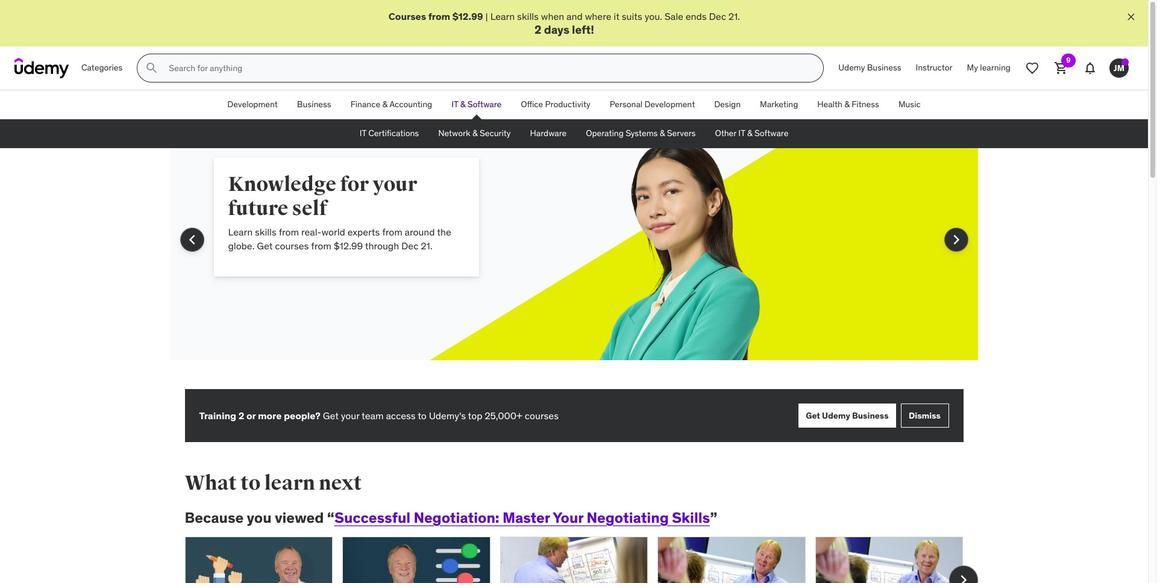 Task type: describe. For each thing, give the bounding box(es) containing it.
courses from $12.99 | learn skills when and where it suits you. sale ends dec 21. 2 days left!
[[389, 10, 741, 37]]

finance
[[351, 99, 381, 110]]

successful
[[335, 509, 411, 528]]

network & security link
[[429, 120, 521, 148]]

training 2 or more people? get your team access to udemy's top 25,000+ courses
[[199, 410, 559, 422]]

hardware link
[[521, 120, 577, 148]]

the
[[437, 226, 452, 238]]

categories
[[81, 62, 123, 73]]

music
[[899, 99, 921, 110]]

2 horizontal spatial get
[[806, 411, 821, 421]]

next
[[319, 471, 362, 496]]

from left real-
[[279, 226, 299, 238]]

categories button
[[74, 54, 130, 83]]

office productivity
[[521, 99, 591, 110]]

sale
[[665, 10, 684, 22]]

& for security
[[473, 128, 478, 139]]

jm link
[[1105, 54, 1134, 83]]

udemy business link
[[832, 54, 909, 83]]

hardware
[[530, 128, 567, 139]]

1 horizontal spatial courses
[[525, 410, 559, 422]]

health & fitness
[[818, 99, 880, 110]]

your
[[553, 509, 584, 528]]

security
[[480, 128, 511, 139]]

systems
[[626, 128, 658, 139]]

for
[[340, 172, 369, 197]]

|
[[486, 10, 488, 22]]

personal
[[610, 99, 643, 110]]

9
[[1067, 56, 1071, 65]]

personal development link
[[600, 91, 705, 120]]

ends
[[686, 10, 707, 22]]

viewed
[[275, 509, 324, 528]]

it for it certifications
[[360, 128, 367, 139]]

2 development from the left
[[645, 99, 695, 110]]

development inside 'link'
[[228, 99, 278, 110]]

1 horizontal spatial get
[[323, 410, 339, 422]]

Search for anything text field
[[167, 58, 809, 79]]

1 vertical spatial next image
[[954, 571, 974, 584]]

learn inside knowledge for your future self learn skills from real-world experts from around the globe. get courses from $12.99 through dec 21.
[[228, 226, 253, 238]]

accounting
[[390, 99, 433, 110]]

access
[[386, 410, 416, 422]]

future
[[228, 196, 288, 221]]

people?
[[284, 410, 321, 422]]

it & software link
[[442, 91, 512, 120]]

design
[[715, 99, 741, 110]]

through
[[365, 240, 399, 252]]

days
[[544, 23, 570, 37]]

& left servers
[[660, 128, 665, 139]]

my
[[968, 62, 979, 73]]

instructor
[[916, 62, 953, 73]]

marketing
[[760, 99, 799, 110]]

1 horizontal spatial to
[[418, 410, 427, 422]]

network & security
[[439, 128, 511, 139]]

udemy inside get udemy business link
[[823, 411, 851, 421]]

& for fitness
[[845, 99, 850, 110]]

it for it & software
[[452, 99, 459, 110]]

finance & accounting link
[[341, 91, 442, 120]]

you have alerts image
[[1122, 59, 1130, 66]]

team
[[362, 410, 384, 422]]

jm
[[1114, 63, 1125, 73]]

0 horizontal spatial software
[[468, 99, 502, 110]]

you
[[247, 509, 272, 528]]

wishlist image
[[1026, 61, 1040, 75]]

certifications
[[369, 128, 419, 139]]

successful negotiation: master your negotiating skills link
[[335, 509, 710, 528]]

instructor link
[[909, 54, 960, 83]]

around
[[405, 226, 435, 238]]

operating systems & servers
[[586, 128, 696, 139]]

business link
[[288, 91, 341, 120]]

experts
[[348, 226, 380, 238]]

fitness
[[852, 99, 880, 110]]

close image
[[1126, 11, 1138, 23]]

design link
[[705, 91, 751, 120]]

udemy business
[[839, 62, 902, 73]]

knowledge for your future self learn skills from real-world experts from around the globe. get courses from $12.99 through dec 21.
[[228, 172, 452, 252]]

notifications image
[[1084, 61, 1098, 75]]

my learning
[[968, 62, 1011, 73]]

learn inside courses from $12.99 | learn skills when and where it suits you. sale ends dec 21. 2 days left!
[[491, 10, 515, 22]]



Task type: locate. For each thing, give the bounding box(es) containing it.
"
[[710, 509, 718, 528]]

9 link
[[1048, 54, 1076, 83]]

1 vertical spatial 21.
[[421, 240, 433, 252]]

operating
[[586, 128, 624, 139]]

skills inside courses from $12.99 | learn skills when and where it suits you. sale ends dec 21. 2 days left!
[[517, 10, 539, 22]]

$12.99 inside knowledge for your future self learn skills from real-world experts from around the globe. get courses from $12.99 through dec 21.
[[334, 240, 363, 252]]

0 vertical spatial 21.
[[729, 10, 741, 22]]

from down real-
[[311, 240, 332, 252]]

21. right ends
[[729, 10, 741, 22]]

0 vertical spatial $12.99
[[453, 10, 483, 22]]

0 horizontal spatial your
[[341, 410, 360, 422]]

from inside courses from $12.99 | learn skills when and where it suits you. sale ends dec 21. 2 days left!
[[429, 10, 451, 22]]

self
[[292, 196, 327, 221]]

it certifications link
[[350, 120, 429, 148]]

1 horizontal spatial 2
[[535, 23, 542, 37]]

1 horizontal spatial your
[[373, 172, 417, 197]]

it
[[614, 10, 620, 22]]

2 vertical spatial business
[[853, 411, 889, 421]]

knowledge
[[228, 172, 337, 197]]

other it & software link
[[706, 120, 799, 148]]

courses down real-
[[275, 240, 309, 252]]

it certifications
[[360, 128, 419, 139]]

0 vertical spatial software
[[468, 99, 502, 110]]

21. inside knowledge for your future self learn skills from real-world experts from around the globe. get courses from $12.99 through dec 21.
[[421, 240, 433, 252]]

0 horizontal spatial to
[[241, 471, 261, 496]]

previous image
[[182, 230, 202, 250]]

dec
[[709, 10, 727, 22], [402, 240, 419, 252]]

from right 'courses'
[[429, 10, 451, 22]]

real-
[[302, 226, 322, 238]]

&
[[383, 99, 388, 110], [461, 99, 466, 110], [845, 99, 850, 110], [473, 128, 478, 139], [660, 128, 665, 139], [748, 128, 753, 139]]

0 horizontal spatial 21.
[[421, 240, 433, 252]]

1 horizontal spatial $12.99
[[453, 10, 483, 22]]

business up 'fitness'
[[868, 62, 902, 73]]

skills down future
[[255, 226, 277, 238]]

shopping cart with 9 items image
[[1055, 61, 1069, 75]]

because
[[185, 509, 244, 528]]

network
[[439, 128, 471, 139]]

1 horizontal spatial dec
[[709, 10, 727, 22]]

courses right 25,000+
[[525, 410, 559, 422]]

0 vertical spatial business
[[868, 62, 902, 73]]

0 vertical spatial learn
[[491, 10, 515, 22]]

2 horizontal spatial it
[[739, 128, 746, 139]]

you.
[[645, 10, 663, 22]]

it
[[452, 99, 459, 110], [360, 128, 367, 139], [739, 128, 746, 139]]

1 vertical spatial $12.99
[[334, 240, 363, 252]]

software up network & security
[[468, 99, 502, 110]]

get udemy business
[[806, 411, 889, 421]]

or
[[247, 410, 256, 422]]

& right finance
[[383, 99, 388, 110]]

it right 'other'
[[739, 128, 746, 139]]

productivity
[[546, 99, 591, 110]]

my learning link
[[960, 54, 1019, 83]]

office
[[521, 99, 543, 110]]

0 vertical spatial dec
[[709, 10, 727, 22]]

udemy's
[[429, 410, 466, 422]]

what to learn next
[[185, 471, 362, 496]]

it down finance
[[360, 128, 367, 139]]

business left finance
[[297, 99, 331, 110]]

learn
[[264, 471, 315, 496]]

personal development
[[610, 99, 695, 110]]

dismiss button
[[901, 404, 950, 428]]

1 vertical spatial carousel element
[[185, 537, 978, 584]]

when
[[541, 10, 565, 22]]

0 horizontal spatial skills
[[255, 226, 277, 238]]

world
[[322, 226, 345, 238]]

other it & software
[[715, 128, 789, 139]]

0 vertical spatial courses
[[275, 240, 309, 252]]

learn up the globe.
[[228, 226, 253, 238]]

health
[[818, 99, 843, 110]]

1 horizontal spatial skills
[[517, 10, 539, 22]]

0 vertical spatial next image
[[947, 230, 966, 250]]

1 vertical spatial dec
[[402, 240, 419, 252]]

& right 'other'
[[748, 128, 753, 139]]

courses inside knowledge for your future self learn skills from real-world experts from around the globe. get courses from $12.99 through dec 21.
[[275, 240, 309, 252]]

more
[[258, 410, 282, 422]]

other
[[715, 128, 737, 139]]

0 vertical spatial carousel element
[[170, 120, 978, 390]]

1 horizontal spatial development
[[645, 99, 695, 110]]

servers
[[667, 128, 696, 139]]

learning
[[981, 62, 1011, 73]]

carousel element containing knowledge for your future self
[[170, 120, 978, 390]]

1 vertical spatial to
[[241, 471, 261, 496]]

0 horizontal spatial get
[[257, 240, 273, 252]]

1 horizontal spatial software
[[755, 128, 789, 139]]

0 vertical spatial to
[[418, 410, 427, 422]]

21. down around
[[421, 240, 433, 252]]

operating systems & servers link
[[577, 120, 706, 148]]

get inside knowledge for your future self learn skills from real-world experts from around the globe. get courses from $12.99 through dec 21.
[[257, 240, 273, 252]]

it & software
[[452, 99, 502, 110]]

1 vertical spatial courses
[[525, 410, 559, 422]]

carousel element for successful negotiation: master your negotiating skills link
[[185, 537, 978, 584]]

& for accounting
[[383, 99, 388, 110]]

2 left or
[[239, 410, 244, 422]]

0 vertical spatial your
[[373, 172, 417, 197]]

skills left when
[[517, 10, 539, 22]]

dec right ends
[[709, 10, 727, 22]]

udemy image
[[14, 58, 69, 79]]

from
[[429, 10, 451, 22], [279, 226, 299, 238], [382, 226, 403, 238], [311, 240, 332, 252]]

1 vertical spatial udemy
[[823, 411, 851, 421]]

0 horizontal spatial learn
[[228, 226, 253, 238]]

left!
[[572, 23, 595, 37]]

get
[[257, 240, 273, 252], [323, 410, 339, 422], [806, 411, 821, 421]]

$12.99 left |
[[453, 10, 483, 22]]

udemy
[[839, 62, 866, 73], [823, 411, 851, 421]]

1 vertical spatial your
[[341, 410, 360, 422]]

0 horizontal spatial 2
[[239, 410, 244, 422]]

0 horizontal spatial courses
[[275, 240, 309, 252]]

& right health
[[845, 99, 850, 110]]

it up network
[[452, 99, 459, 110]]

1 horizontal spatial 21.
[[729, 10, 741, 22]]

submit search image
[[145, 61, 159, 75]]

next image
[[947, 230, 966, 250], [954, 571, 974, 584]]

1 vertical spatial learn
[[228, 226, 253, 238]]

dec inside knowledge for your future self learn skills from real-world experts from around the globe. get courses from $12.99 through dec 21.
[[402, 240, 419, 252]]

business left the dismiss
[[853, 411, 889, 421]]

to up you
[[241, 471, 261, 496]]

top
[[468, 410, 483, 422]]

1 horizontal spatial it
[[452, 99, 459, 110]]

$12.99 inside courses from $12.99 | learn skills when and where it suits you. sale ends dec 21. 2 days left!
[[453, 10, 483, 22]]

skills inside knowledge for your future self learn skills from real-world experts from around the globe. get courses from $12.99 through dec 21.
[[255, 226, 277, 238]]

0 horizontal spatial dec
[[402, 240, 419, 252]]

courses
[[389, 10, 426, 22]]

0 vertical spatial 2
[[535, 23, 542, 37]]

25,000+
[[485, 410, 523, 422]]

your right the for
[[373, 172, 417, 197]]

21. inside courses from $12.99 | learn skills when and where it suits you. sale ends dec 21. 2 days left!
[[729, 10, 741, 22]]

udemy inside udemy business link
[[839, 62, 866, 73]]

to right 'access'
[[418, 410, 427, 422]]

finance & accounting
[[351, 99, 433, 110]]

learn right |
[[491, 10, 515, 22]]

music link
[[889, 91, 931, 120]]

0 horizontal spatial $12.99
[[334, 240, 363, 252]]

master
[[503, 509, 550, 528]]

development link
[[218, 91, 288, 120]]

negotiation:
[[414, 509, 500, 528]]

training
[[199, 410, 236, 422]]

0 horizontal spatial it
[[360, 128, 367, 139]]

to
[[418, 410, 427, 422], [241, 471, 261, 496]]

business
[[868, 62, 902, 73], [297, 99, 331, 110], [853, 411, 889, 421]]

skills
[[672, 509, 710, 528]]

suits
[[622, 10, 643, 22]]

2 left days
[[535, 23, 542, 37]]

marketing link
[[751, 91, 808, 120]]

negotiating
[[587, 509, 669, 528]]

"
[[327, 509, 335, 528]]

where
[[585, 10, 612, 22]]

what
[[185, 471, 237, 496]]

1 horizontal spatial learn
[[491, 10, 515, 22]]

carousel element for business link on the left top
[[170, 120, 978, 390]]

your inside knowledge for your future self learn skills from real-world experts from around the globe. get courses from $12.99 through dec 21.
[[373, 172, 417, 197]]

1 vertical spatial business
[[297, 99, 331, 110]]

and
[[567, 10, 583, 22]]

1 vertical spatial 2
[[239, 410, 244, 422]]

0 vertical spatial udemy
[[839, 62, 866, 73]]

because you viewed " successful negotiation: master your negotiating skills "
[[185, 509, 718, 528]]

software down the marketing link on the right of page
[[755, 128, 789, 139]]

$12.99
[[453, 10, 483, 22], [334, 240, 363, 252]]

dec down around
[[402, 240, 419, 252]]

carousel element
[[170, 120, 978, 390], [185, 537, 978, 584]]

1 vertical spatial software
[[755, 128, 789, 139]]

skills
[[517, 10, 539, 22], [255, 226, 277, 238]]

dec inside courses from $12.99 | learn skills when and where it suits you. sale ends dec 21. 2 days left!
[[709, 10, 727, 22]]

0 horizontal spatial development
[[228, 99, 278, 110]]

1 development from the left
[[228, 99, 278, 110]]

$12.99 down world
[[334, 240, 363, 252]]

your left team
[[341, 410, 360, 422]]

& for software
[[461, 99, 466, 110]]

get udemy business link
[[799, 404, 896, 428]]

21.
[[729, 10, 741, 22], [421, 240, 433, 252]]

globe.
[[228, 240, 255, 252]]

dismiss
[[909, 411, 941, 421]]

& up network
[[461, 99, 466, 110]]

0 vertical spatial skills
[[517, 10, 539, 22]]

2 inside courses from $12.99 | learn skills when and where it suits you. sale ends dec 21. 2 days left!
[[535, 23, 542, 37]]

1 vertical spatial skills
[[255, 226, 277, 238]]

& left security
[[473, 128, 478, 139]]

from up through
[[382, 226, 403, 238]]



Task type: vqa. For each thing, say whether or not it's contained in the screenshot.
GAME DEVELOPMENT
no



